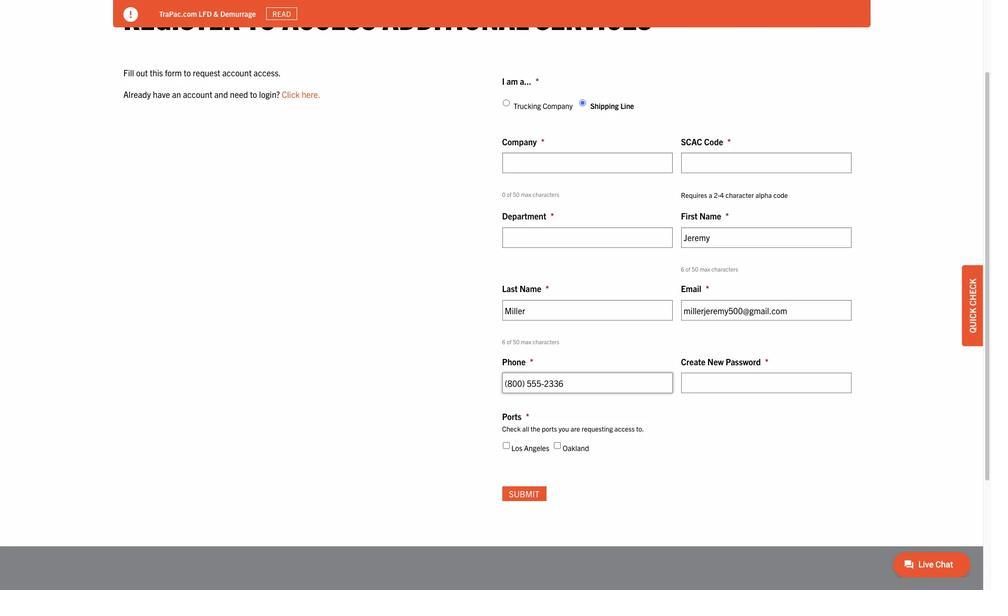 Task type: describe. For each thing, give the bounding box(es) containing it.
email *
[[681, 283, 710, 294]]

department
[[502, 211, 547, 221]]

main content containing fill out this form to request account access.
[[113, 0, 871, 515]]

click here. link
[[282, 89, 321, 100]]

max for last
[[521, 338, 532, 345]]

50 for first
[[692, 265, 699, 273]]

* inside ports * check all the ports you are requesting access to.
[[526, 411, 530, 422]]

read
[[273, 9, 291, 18]]

line
[[621, 101, 635, 111]]

i
[[502, 76, 505, 86]]

are
[[571, 424, 580, 433]]

to.
[[637, 424, 644, 433]]

ports
[[542, 424, 557, 433]]

an
[[172, 89, 181, 100]]

angeles
[[524, 443, 550, 453]]

trapac.com lfd & demurrage
[[159, 9, 256, 18]]

here.
[[302, 89, 321, 100]]

quick check
[[968, 278, 979, 333]]

* down requires a 2-4 character alpha code
[[726, 211, 729, 221]]

company *
[[502, 136, 545, 147]]

i am a... *
[[502, 76, 539, 86]]

&
[[214, 9, 219, 18]]

50 for last
[[513, 338, 520, 345]]

department *
[[502, 211, 554, 221]]

* down trucking company
[[541, 136, 545, 147]]

and
[[214, 89, 228, 100]]

name for first name
[[700, 211, 722, 221]]

1 horizontal spatial to
[[250, 89, 257, 100]]

max for company
[[521, 191, 532, 198]]

of for last
[[507, 338, 512, 345]]

code
[[705, 136, 724, 147]]

form
[[165, 67, 182, 78]]

0 of 50 max characters
[[502, 191, 560, 198]]

click
[[282, 89, 300, 100]]

am
[[507, 76, 518, 86]]

name for last name
[[520, 283, 542, 294]]

code
[[774, 191, 788, 200]]

6 of 50 max characters for first name
[[681, 265, 739, 273]]

first
[[681, 211, 698, 221]]

0 horizontal spatial company
[[502, 136, 537, 147]]

Trucking Company radio
[[503, 100, 510, 106]]

Shipping Line radio
[[580, 100, 587, 106]]

0 vertical spatial account
[[222, 67, 252, 78]]

0 horizontal spatial account
[[183, 89, 212, 100]]

* right phone
[[530, 356, 534, 367]]

need
[[230, 89, 248, 100]]

alpha
[[756, 191, 772, 200]]

6 for first name
[[681, 265, 685, 273]]

requesting
[[582, 424, 613, 433]]

0 horizontal spatial to
[[184, 67, 191, 78]]

first name *
[[681, 211, 729, 221]]

* right department
[[551, 211, 554, 221]]

characters for last name *
[[533, 338, 560, 345]]

requires a 2-4 character alpha code
[[681, 191, 788, 200]]

last name *
[[502, 283, 549, 294]]

characters for first name *
[[712, 265, 739, 273]]

of for first
[[686, 265, 691, 273]]

character
[[726, 191, 754, 200]]



Task type: vqa. For each thing, say whether or not it's contained in the screenshot.
Demurrage
yes



Task type: locate. For each thing, give the bounding box(es) containing it.
1 horizontal spatial account
[[222, 67, 252, 78]]

you
[[559, 424, 569, 433]]

request
[[193, 67, 220, 78]]

read link
[[267, 7, 297, 20]]

name
[[700, 211, 722, 221], [520, 283, 542, 294]]

this
[[150, 67, 163, 78]]

solid image
[[123, 7, 138, 22]]

new
[[708, 356, 724, 367]]

0 horizontal spatial check
[[502, 424, 521, 433]]

0 horizontal spatial 6
[[502, 338, 506, 345]]

footer
[[0, 546, 984, 590]]

already
[[123, 89, 151, 100]]

1 vertical spatial company
[[502, 136, 537, 147]]

6 of 50 max characters up phone *
[[502, 338, 560, 345]]

company left shipping line "option"
[[543, 101, 573, 111]]

0 vertical spatial 50
[[513, 191, 520, 198]]

0 horizontal spatial 6 of 50 max characters
[[502, 338, 560, 345]]

account right an
[[183, 89, 212, 100]]

0 vertical spatial characters
[[533, 191, 560, 198]]

1 vertical spatial 6 of 50 max characters
[[502, 338, 560, 345]]

out
[[136, 67, 148, 78]]

create new password *
[[681, 356, 769, 367]]

* right the last
[[546, 283, 549, 294]]

login?
[[259, 89, 280, 100]]

requires
[[681, 191, 708, 200]]

4
[[721, 191, 724, 200]]

6 of 50 max characters
[[681, 265, 739, 273], [502, 338, 560, 345]]

* up all
[[526, 411, 530, 422]]

1 vertical spatial check
[[502, 424, 521, 433]]

None text field
[[502, 153, 673, 173], [681, 153, 852, 173], [502, 227, 673, 248], [502, 300, 673, 321], [681, 300, 852, 321], [502, 153, 673, 173], [681, 153, 852, 173], [502, 227, 673, 248], [502, 300, 673, 321], [681, 300, 852, 321]]

name right the last
[[520, 283, 542, 294]]

max up phone *
[[521, 338, 532, 345]]

of for company
[[507, 191, 512, 198]]

50 up phone *
[[513, 338, 520, 345]]

phone
[[502, 356, 526, 367]]

password
[[726, 356, 761, 367]]

Los Angeles checkbox
[[503, 442, 510, 449]]

demurrage
[[220, 9, 256, 18]]

0 vertical spatial check
[[968, 278, 979, 306]]

account up need
[[222, 67, 252, 78]]

characters for company *
[[533, 191, 560, 198]]

50 up email *
[[692, 265, 699, 273]]

2 vertical spatial of
[[507, 338, 512, 345]]

check inside ports * check all the ports you are requesting access to.
[[502, 424, 521, 433]]

oakland
[[563, 443, 590, 453]]

1 vertical spatial 50
[[692, 265, 699, 273]]

2-
[[714, 191, 721, 200]]

None submit
[[502, 487, 547, 501]]

1 horizontal spatial name
[[700, 211, 722, 221]]

0
[[502, 191, 506, 198]]

of
[[507, 191, 512, 198], [686, 265, 691, 273], [507, 338, 512, 345]]

to right need
[[250, 89, 257, 100]]

scac code *
[[681, 136, 731, 147]]

all
[[523, 424, 529, 433]]

Oakland checkbox
[[554, 442, 561, 449]]

* right code
[[728, 136, 731, 147]]

company down trucking in the top right of the page
[[502, 136, 537, 147]]

None text field
[[681, 227, 852, 248], [502, 373, 673, 393], [681, 227, 852, 248], [502, 373, 673, 393]]

none submit inside main content
[[502, 487, 547, 501]]

trucking
[[514, 101, 541, 111]]

already have an account and need to login? click here.
[[123, 89, 321, 100]]

1 vertical spatial 6
[[502, 338, 506, 345]]

have
[[153, 89, 170, 100]]

check up quick
[[968, 278, 979, 306]]

ports
[[502, 411, 522, 422]]

1 horizontal spatial 6
[[681, 265, 685, 273]]

6 up email
[[681, 265, 685, 273]]

max up email *
[[700, 265, 711, 273]]

0 vertical spatial to
[[184, 67, 191, 78]]

50 for company
[[513, 191, 520, 198]]

6 of 50 max characters for last name
[[502, 338, 560, 345]]

last
[[502, 283, 518, 294]]

scac
[[681, 136, 703, 147]]

1 vertical spatial to
[[250, 89, 257, 100]]

create
[[681, 356, 706, 367]]

characters
[[533, 191, 560, 198], [712, 265, 739, 273], [533, 338, 560, 345]]

company
[[543, 101, 573, 111], [502, 136, 537, 147]]

1 vertical spatial name
[[520, 283, 542, 294]]

* right a...
[[536, 76, 539, 86]]

a...
[[520, 76, 532, 86]]

check
[[968, 278, 979, 306], [502, 424, 521, 433]]

account
[[222, 67, 252, 78], [183, 89, 212, 100]]

none password field inside main content
[[681, 373, 852, 393]]

name down a
[[700, 211, 722, 221]]

to right form at the top left of page
[[184, 67, 191, 78]]

2 vertical spatial max
[[521, 338, 532, 345]]

0 horizontal spatial name
[[520, 283, 542, 294]]

50 right 0
[[513, 191, 520, 198]]

*
[[536, 76, 539, 86], [541, 136, 545, 147], [728, 136, 731, 147], [551, 211, 554, 221], [726, 211, 729, 221], [546, 283, 549, 294], [706, 283, 710, 294], [530, 356, 534, 367], [766, 356, 769, 367], [526, 411, 530, 422]]

1 vertical spatial max
[[700, 265, 711, 273]]

max
[[521, 191, 532, 198], [700, 265, 711, 273], [521, 338, 532, 345]]

quick check link
[[963, 265, 984, 346]]

1 vertical spatial account
[[183, 89, 212, 100]]

lfd
[[199, 9, 212, 18]]

to
[[184, 67, 191, 78], [250, 89, 257, 100]]

50
[[513, 191, 520, 198], [692, 265, 699, 273], [513, 338, 520, 345]]

1 horizontal spatial check
[[968, 278, 979, 306]]

1 horizontal spatial company
[[543, 101, 573, 111]]

quick
[[968, 308, 979, 333]]

a
[[709, 191, 713, 200]]

2 vertical spatial characters
[[533, 338, 560, 345]]

email
[[681, 283, 702, 294]]

2 vertical spatial 50
[[513, 338, 520, 345]]

* right password
[[766, 356, 769, 367]]

main content
[[113, 0, 871, 515]]

of up email
[[686, 265, 691, 273]]

1 vertical spatial of
[[686, 265, 691, 273]]

the
[[531, 424, 541, 433]]

None password field
[[681, 373, 852, 393]]

shipping line
[[591, 101, 635, 111]]

6
[[681, 265, 685, 273], [502, 338, 506, 345]]

6 of 50 max characters up email *
[[681, 265, 739, 273]]

trapac.com
[[159, 9, 197, 18]]

trucking company
[[514, 101, 573, 111]]

los
[[512, 443, 523, 453]]

1 vertical spatial characters
[[712, 265, 739, 273]]

1 horizontal spatial 6 of 50 max characters
[[681, 265, 739, 273]]

0 vertical spatial company
[[543, 101, 573, 111]]

check down ports
[[502, 424, 521, 433]]

of right 0
[[507, 191, 512, 198]]

fill
[[123, 67, 134, 78]]

access.
[[254, 67, 281, 78]]

max for first
[[700, 265, 711, 273]]

of up phone
[[507, 338, 512, 345]]

phone *
[[502, 356, 534, 367]]

6 up phone
[[502, 338, 506, 345]]

ports * check all the ports you are requesting access to.
[[502, 411, 644, 433]]

0 vertical spatial name
[[700, 211, 722, 221]]

0 vertical spatial max
[[521, 191, 532, 198]]

0 vertical spatial of
[[507, 191, 512, 198]]

* right email
[[706, 283, 710, 294]]

0 vertical spatial 6 of 50 max characters
[[681, 265, 739, 273]]

fill out this form to request account access.
[[123, 67, 281, 78]]

los angeles
[[512, 443, 550, 453]]

0 vertical spatial 6
[[681, 265, 685, 273]]

shipping
[[591, 101, 619, 111]]

6 for last name
[[502, 338, 506, 345]]

access
[[615, 424, 635, 433]]

max up department
[[521, 191, 532, 198]]



